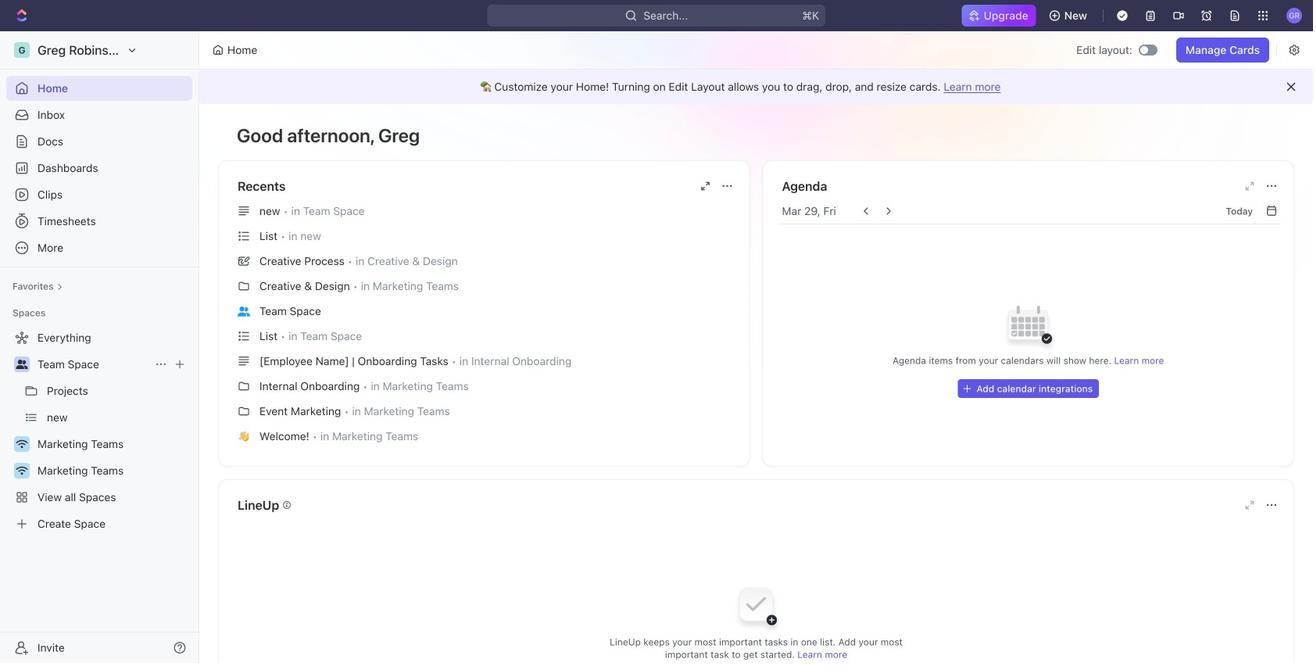 Task type: vqa. For each thing, say whether or not it's contained in the screenshot.
the bottom USER GROUP image
yes



Task type: describe. For each thing, give the bounding box(es) containing it.
greg robinson's workspace, , element
[[14, 42, 30, 58]]

0 vertical spatial user group image
[[238, 306, 250, 316]]



Task type: locate. For each thing, give the bounding box(es) containing it.
user group image
[[238, 306, 250, 316], [16, 360, 28, 369]]

1 vertical spatial user group image
[[16, 360, 28, 369]]

tree inside sidebar navigation
[[6, 325, 192, 537]]

wifi image
[[16, 440, 28, 449]]

sidebar navigation
[[0, 31, 203, 663]]

1 horizontal spatial user group image
[[238, 306, 250, 316]]

user group image inside sidebar navigation
[[16, 360, 28, 369]]

wifi image
[[16, 466, 28, 476]]

alert
[[199, 70, 1314, 104]]

0 horizontal spatial user group image
[[16, 360, 28, 369]]

tree
[[6, 325, 192, 537]]



